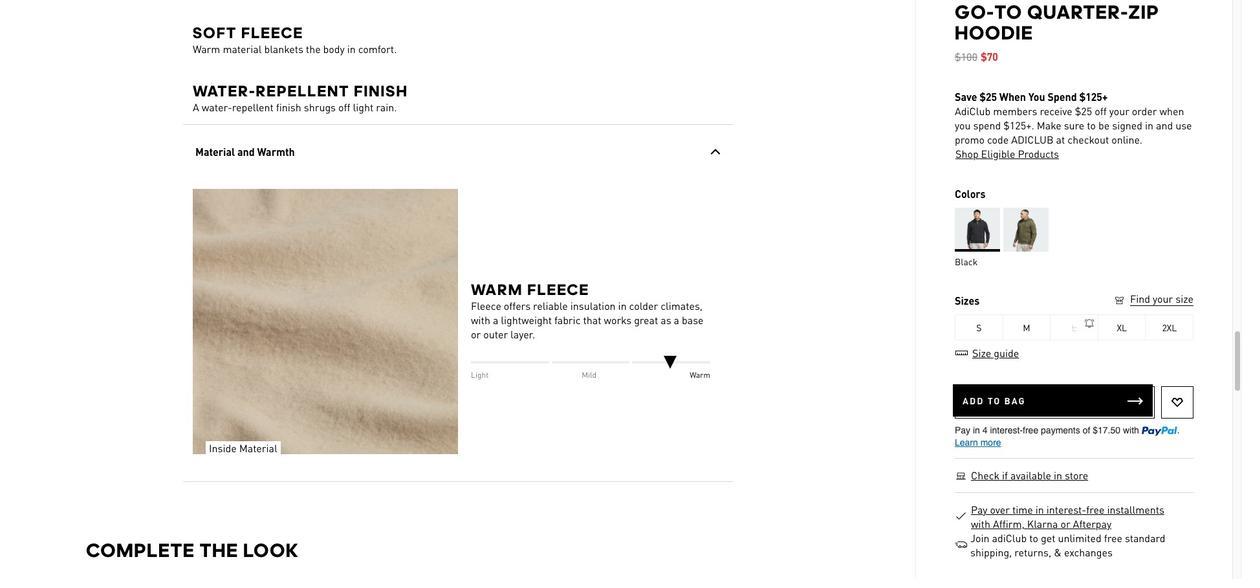 Task type: describe. For each thing, give the bounding box(es) containing it.
check
[[972, 469, 1000, 482]]

offers
[[504, 299, 531, 312]]

shop
[[956, 147, 979, 161]]

go-to quarter-zip hoodie $100 $70
[[956, 1, 1160, 63]]

a
[[193, 100, 199, 114]]

promo
[[956, 133, 985, 146]]

you
[[1029, 90, 1046, 104]]

to inside the join adiclub to get unlimited free standard shipping, returns, & exchanges
[[1030, 531, 1039, 545]]

or inside warm fleece fleece offers reliable insulation in colder climates, with a lightweight fabric that works great as a base or outer layer.
[[471, 327, 481, 341]]

if
[[1003, 469, 1009, 482]]

inside material
[[209, 442, 277, 455]]

material
[[223, 42, 262, 56]]

repellent up material and warmth
[[232, 100, 273, 114]]

rain.
[[376, 100, 397, 114]]

or inside pay over time in interest-free installments with affirm, klarna or afterpay
[[1061, 517, 1071, 531]]

installments
[[1108, 503, 1165, 517]]

make
[[1038, 118, 1062, 132]]

at
[[1057, 133, 1066, 146]]

xl button
[[1099, 315, 1147, 341]]

free for interest-
[[1087, 503, 1105, 517]]

body
[[323, 42, 345, 56]]

reliable
[[533, 299, 568, 312]]

available
[[1011, 469, 1052, 482]]

2 a from the left
[[674, 313, 679, 327]]

order
[[1133, 104, 1158, 118]]

add
[[963, 395, 985, 407]]

base
[[682, 313, 704, 327]]

blankets
[[264, 42, 303, 56]]

warmth
[[257, 145, 295, 159]]

0 horizontal spatial the
[[200, 539, 238, 562]]

lightweight
[[501, 313, 552, 327]]

find your size button
[[1114, 292, 1194, 308]]

warm fleece fleece offers reliable insulation in colder climates, with a lightweight fabric that works great as a base or outer layer.
[[471, 280, 704, 341]]

look
[[243, 539, 299, 562]]

to inside save $25 when you spend $125+ adiclub members receive $25 off your order when you spend $125+. make sure to be signed in and use promo code adiclub at checkout online. shop eligible products
[[1088, 118, 1097, 132]]

warm inside soft fleece warm material blankets the body in comfort.
[[193, 42, 220, 56]]

guide
[[994, 346, 1020, 360]]

layer.
[[511, 327, 535, 341]]

unlimited
[[1059, 531, 1102, 545]]

adiclub
[[993, 531, 1028, 545]]

colder
[[629, 299, 658, 312]]

spend
[[1048, 90, 1078, 104]]

you
[[956, 118, 971, 132]]

find
[[1131, 292, 1151, 306]]

find your size
[[1131, 292, 1194, 306]]

m
[[1024, 322, 1031, 333]]

water-repellent finish a water-repellent finish shrugs off light rain.
[[193, 82, 408, 114]]

in inside warm fleece fleece offers reliable insulation in colder climates, with a lightweight fabric that works great as a base or outer layer.
[[618, 299, 627, 312]]

repellent down blankets
[[256, 82, 350, 100]]

light
[[353, 100, 373, 114]]

s
[[977, 322, 982, 333]]

warm fleece image
[[193, 189, 458, 454]]

complete
[[86, 539, 195, 562]]

fabric
[[554, 313, 581, 327]]

quarter-
[[1028, 1, 1129, 23]]

$125+
[[1080, 90, 1109, 104]]

off inside water-repellent finish a water-repellent finish shrugs off light rain.
[[338, 100, 350, 114]]

spend
[[974, 118, 1002, 132]]

adiclub
[[956, 104, 991, 118]]

warm for warm
[[690, 370, 710, 380]]

colors
[[956, 187, 986, 201]]

when
[[1000, 90, 1027, 104]]

store
[[1065, 469, 1089, 482]]

complete the look
[[86, 539, 299, 562]]

returns,
[[1015, 546, 1052, 559]]

1 horizontal spatial fleece
[[527, 280, 590, 299]]

bag
[[1005, 395, 1027, 407]]

to for go-
[[995, 1, 1023, 23]]

soft
[[193, 23, 237, 42]]

pay over time in interest-free installments with affirm, klarna or afterpay link
[[971, 503, 1186, 531]]

eligible
[[982, 147, 1016, 161]]

code
[[988, 133, 1009, 146]]

size guide link
[[956, 346, 1020, 360]]

black
[[956, 256, 978, 267]]

product color: black image
[[956, 208, 1001, 252]]

sure
[[1065, 118, 1085, 132]]

join
[[971, 531, 990, 545]]

insulation
[[570, 299, 616, 312]]

check if available in store button
[[971, 469, 1090, 483]]

s button
[[956, 315, 1004, 341]]

material and warmth button
[[183, 125, 733, 179]]

zip
[[1129, 1, 1160, 23]]

shop eligible products link
[[956, 147, 1060, 161]]

get
[[1042, 531, 1056, 545]]

products
[[1019, 147, 1060, 161]]

$125+.
[[1004, 118, 1035, 132]]

time
[[1013, 503, 1034, 517]]



Task type: vqa. For each thing, say whether or not it's contained in the screenshot.
and in the button
yes



Task type: locate. For each thing, give the bounding box(es) containing it.
to up $70 on the right top of the page
[[995, 1, 1023, 23]]

warm for warm fleece fleece offers reliable insulation in colder climates, with a lightweight fabric that works great as a base or outer layer.
[[471, 280, 523, 299]]

to inside go-to quarter-zip hoodie $100 $70
[[995, 1, 1023, 23]]

and inside save $25 when you spend $125+ adiclub members receive $25 off your order when you spend $125+. make sure to be signed in and use promo code adiclub at checkout online. shop eligible products
[[1157, 118, 1174, 132]]

climates,
[[661, 299, 703, 312]]

1 horizontal spatial off
[[1095, 104, 1107, 118]]

0 vertical spatial with
[[471, 313, 490, 327]]

1 vertical spatial to
[[988, 395, 1002, 407]]

in inside pay over time in interest-free installments with affirm, klarna or afterpay
[[1036, 503, 1045, 517]]

shipping,
[[971, 546, 1013, 559]]

1 vertical spatial the
[[200, 539, 238, 562]]

water-
[[193, 82, 256, 100]]

fleece up outer
[[471, 299, 501, 312]]

0 vertical spatial or
[[471, 327, 481, 341]]

1 vertical spatial free
[[1105, 531, 1123, 545]]

in inside soft fleece warm material blankets the body in comfort.
[[347, 42, 356, 56]]

finish down comfort.
[[354, 82, 408, 100]]

save
[[956, 90, 978, 104]]

1 horizontal spatial to
[[1088, 118, 1097, 132]]

material down water-
[[195, 145, 235, 159]]

fleece up fabric
[[527, 280, 590, 299]]

or
[[471, 327, 481, 341], [1061, 517, 1071, 531]]

your left size
[[1154, 292, 1174, 306]]

free inside the join adiclub to get unlimited free standard shipping, returns, & exchanges
[[1105, 531, 1123, 545]]

0 vertical spatial material
[[195, 145, 235, 159]]

check if available in store
[[972, 469, 1089, 482]]

or left outer
[[471, 327, 481, 341]]

in inside button
[[1054, 469, 1063, 482]]

off
[[338, 100, 350, 114], [1095, 104, 1107, 118]]

receive
[[1041, 104, 1073, 118]]

1 horizontal spatial or
[[1061, 517, 1071, 531]]

members
[[994, 104, 1038, 118]]

save $25 when you spend $125+ adiclub members receive $25 off your order when you spend $125+. make sure to be signed in and use promo code adiclub at checkout online. shop eligible products
[[956, 90, 1193, 161]]

as
[[661, 313, 671, 327]]

warm inside warm fleece fleece offers reliable insulation in colder climates, with a lightweight fabric that works great as a base or outer layer.
[[471, 280, 523, 299]]

to
[[1088, 118, 1097, 132], [1030, 531, 1039, 545]]

with inside pay over time in interest-free installments with affirm, klarna or afterpay
[[972, 517, 991, 531]]

pay over time in interest-free installments with affirm, klarna or afterpay
[[972, 503, 1165, 531]]

$25
[[980, 90, 998, 104], [1076, 104, 1093, 118]]

1 vertical spatial warm
[[471, 280, 523, 299]]

outer
[[483, 327, 508, 341]]

1 horizontal spatial and
[[1157, 118, 1174, 132]]

finish left shrugs
[[276, 100, 301, 114]]

l button
[[1051, 315, 1099, 341]]

0 horizontal spatial your
[[1110, 104, 1130, 118]]

with inside warm fleece fleece offers reliable insulation in colder climates, with a lightweight fabric that works great as a base or outer layer.
[[471, 313, 490, 327]]

finish
[[354, 82, 408, 100], [276, 100, 301, 114]]

a up outer
[[493, 313, 498, 327]]

with up outer
[[471, 313, 490, 327]]

0 horizontal spatial or
[[471, 327, 481, 341]]

material
[[195, 145, 235, 159], [239, 442, 277, 455]]

water-
[[201, 100, 232, 114]]

0 horizontal spatial $25
[[980, 90, 998, 104]]

warm left material
[[193, 42, 220, 56]]

that
[[583, 313, 601, 327]]

0 vertical spatial warm
[[193, 42, 220, 56]]

1 vertical spatial material
[[239, 442, 277, 455]]

online.
[[1112, 133, 1143, 146]]

1 horizontal spatial a
[[674, 313, 679, 327]]

go-
[[956, 1, 995, 23]]

$25 up adiclub
[[980, 90, 998, 104]]

off inside save $25 when you spend $125+ adiclub members receive $25 off your order when you spend $125+. make sure to be signed in and use promo code adiclub at checkout online. shop eligible products
[[1095, 104, 1107, 118]]

in right the body
[[347, 42, 356, 56]]

size
[[973, 346, 992, 360]]

repellent
[[256, 82, 350, 100], [232, 100, 273, 114]]

great
[[634, 313, 658, 327]]

1 vertical spatial to
[[1030, 531, 1039, 545]]

to for add
[[988, 395, 1002, 407]]

0 horizontal spatial with
[[471, 313, 490, 327]]

use
[[1176, 118, 1193, 132]]

exchanges
[[1065, 546, 1113, 559]]

product color: olive strata image
[[1004, 208, 1049, 252]]

1 vertical spatial and
[[237, 145, 255, 159]]

mild
[[582, 370, 597, 380]]

your inside save $25 when you spend $125+ adiclub members receive $25 off your order when you spend $125+. make sure to be signed in and use promo code adiclub at checkout online. shop eligible products
[[1110, 104, 1130, 118]]

over
[[991, 503, 1010, 517]]

klarna
[[1028, 517, 1059, 531]]

0 horizontal spatial a
[[493, 313, 498, 327]]

0 vertical spatial and
[[1157, 118, 1174, 132]]

fleece
[[241, 23, 303, 42]]

material inside button
[[195, 145, 235, 159]]

your
[[1110, 104, 1130, 118], [1154, 292, 1174, 306]]

0 vertical spatial $25
[[980, 90, 998, 104]]

0 horizontal spatial off
[[338, 100, 350, 114]]

pay
[[972, 503, 988, 517]]

size guide
[[973, 346, 1020, 360]]

in up klarna
[[1036, 503, 1045, 517]]

in up "works"
[[618, 299, 627, 312]]

2xl button
[[1147, 315, 1194, 341]]

0 horizontal spatial finish
[[276, 100, 301, 114]]

0 vertical spatial free
[[1087, 503, 1105, 517]]

your up signed
[[1110, 104, 1130, 118]]

free
[[1087, 503, 1105, 517], [1105, 531, 1123, 545]]

&
[[1055, 546, 1062, 559]]

to left bag
[[988, 395, 1002, 407]]

free down the afterpay on the right bottom
[[1105, 531, 1123, 545]]

$70
[[981, 50, 999, 63]]

2 horizontal spatial warm
[[690, 370, 710, 380]]

2xl
[[1163, 322, 1178, 333]]

m button
[[1004, 315, 1051, 341]]

1 vertical spatial your
[[1154, 292, 1174, 306]]

0 horizontal spatial material
[[195, 145, 235, 159]]

1 horizontal spatial the
[[306, 42, 321, 56]]

and inside button
[[237, 145, 255, 159]]

2 vertical spatial warm
[[690, 370, 710, 380]]

and down "when"
[[1157, 118, 1174, 132]]

$100
[[956, 50, 978, 63]]

1 horizontal spatial your
[[1154, 292, 1174, 306]]

adiclub
[[1012, 133, 1054, 146]]

soft fleece warm material blankets the body in comfort.
[[193, 23, 397, 56]]

with up join
[[972, 517, 991, 531]]

0 horizontal spatial fleece
[[471, 299, 501, 312]]

1 a from the left
[[493, 313, 498, 327]]

hoodie
[[956, 21, 1034, 44]]

material right inside at bottom left
[[239, 442, 277, 455]]

xl
[[1118, 322, 1128, 333]]

sizes
[[956, 294, 980, 307]]

afterpay
[[1074, 517, 1112, 531]]

add to bag button
[[954, 385, 1154, 417]]

$25 up the sure
[[1076, 104, 1093, 118]]

free inside pay over time in interest-free installments with affirm, klarna or afterpay
[[1087, 503, 1105, 517]]

warm down the base
[[690, 370, 710, 380]]

0 vertical spatial the
[[306, 42, 321, 56]]

1 vertical spatial with
[[972, 517, 991, 531]]

1 horizontal spatial material
[[239, 442, 277, 455]]

the
[[306, 42, 321, 56], [200, 539, 238, 562]]

the inside soft fleece warm material blankets the body in comfort.
[[306, 42, 321, 56]]

1 horizontal spatial finish
[[354, 82, 408, 100]]

a right as
[[674, 313, 679, 327]]

the left 'look'
[[200, 539, 238, 562]]

free up the afterpay on the right bottom
[[1087, 503, 1105, 517]]

in left store
[[1054, 469, 1063, 482]]

warm up lightweight
[[471, 280, 523, 299]]

and left warmth
[[237, 145, 255, 159]]

0 horizontal spatial to
[[1030, 531, 1039, 545]]

to up returns,
[[1030, 531, 1039, 545]]

in down order
[[1146, 118, 1154, 132]]

when
[[1160, 104, 1185, 118]]

and
[[1157, 118, 1174, 132], [237, 145, 255, 159]]

material and warmth
[[195, 145, 295, 159]]

add to bag
[[963, 395, 1027, 407]]

0 horizontal spatial warm
[[193, 42, 220, 56]]

0 vertical spatial your
[[1110, 104, 1130, 118]]

free for unlimited
[[1105, 531, 1123, 545]]

the left the body
[[306, 42, 321, 56]]

standard
[[1126, 531, 1166, 545]]

to inside button
[[988, 395, 1002, 407]]

1 vertical spatial $25
[[1076, 104, 1093, 118]]

to left be
[[1088, 118, 1097, 132]]

size
[[1176, 292, 1194, 306]]

or down interest-
[[1061, 517, 1071, 531]]

1 horizontal spatial $25
[[1076, 104, 1093, 118]]

light
[[471, 370, 489, 380]]

inside
[[209, 442, 236, 455]]

in inside save $25 when you spend $125+ adiclub members receive $25 off your order when you spend $125+. make sure to be signed in and use promo code adiclub at checkout online. shop eligible products
[[1146, 118, 1154, 132]]

find your size image
[[1114, 295, 1126, 307]]

1 vertical spatial or
[[1061, 517, 1071, 531]]

be
[[1099, 118, 1110, 132]]

0 vertical spatial to
[[1088, 118, 1097, 132]]

in
[[347, 42, 356, 56], [1146, 118, 1154, 132], [618, 299, 627, 312], [1054, 469, 1063, 482], [1036, 503, 1045, 517]]

interest-
[[1047, 503, 1087, 517]]

comfort.
[[358, 42, 397, 56]]

0 vertical spatial to
[[995, 1, 1023, 23]]

a
[[493, 313, 498, 327], [674, 313, 679, 327]]

1 horizontal spatial warm
[[471, 280, 523, 299]]

off left light
[[338, 100, 350, 114]]

1 horizontal spatial with
[[972, 517, 991, 531]]

off up be
[[1095, 104, 1107, 118]]

works
[[604, 313, 632, 327]]

your inside button
[[1154, 292, 1174, 306]]

signed
[[1113, 118, 1143, 132]]

0 horizontal spatial and
[[237, 145, 255, 159]]

warm
[[193, 42, 220, 56], [471, 280, 523, 299], [690, 370, 710, 380]]



